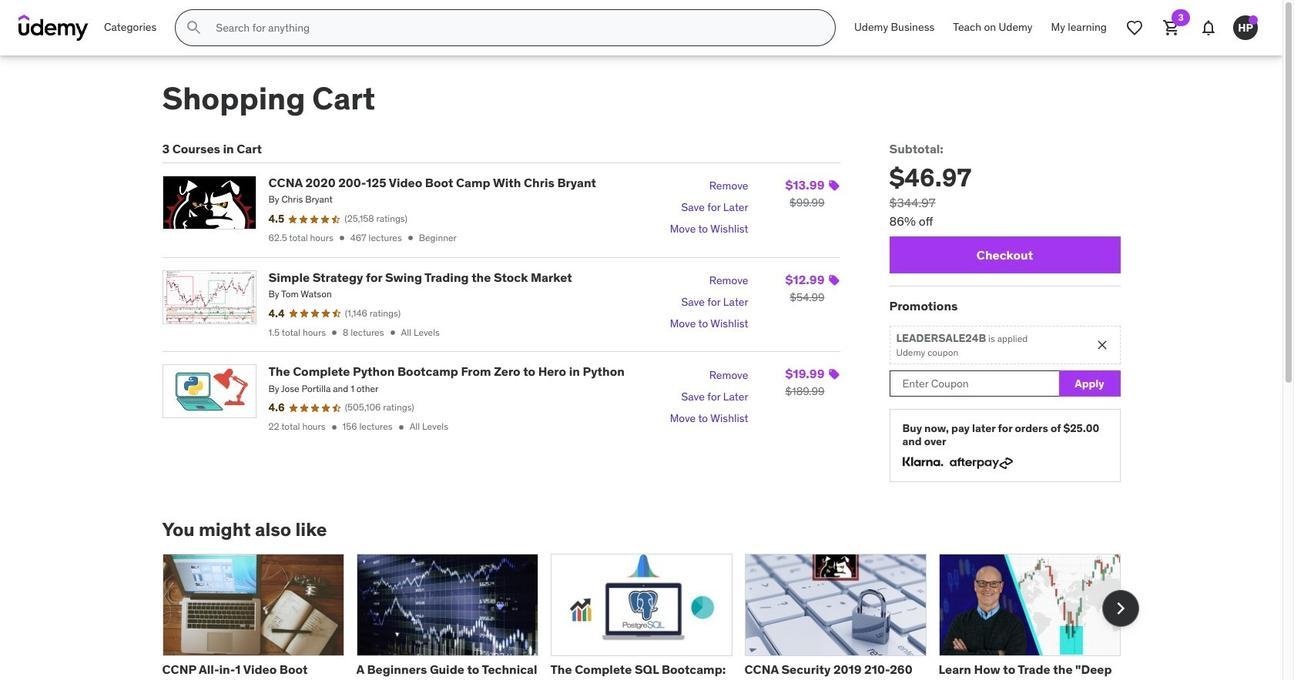 Task type: describe. For each thing, give the bounding box(es) containing it.
shopping cart with 3 items image
[[1163, 18, 1182, 37]]

Enter Coupon text field
[[890, 371, 1059, 397]]

25,158 ratings element
[[345, 213, 408, 226]]

klarna image
[[903, 455, 944, 470]]

udemy image
[[18, 15, 89, 41]]

coupon icon image for 1,146 ratings element
[[828, 274, 841, 287]]

1,146 ratings element
[[345, 307, 401, 320]]

0 horizontal spatial xxsmall image
[[337, 233, 347, 244]]

wishlist image
[[1126, 18, 1145, 37]]

you have alerts image
[[1249, 15, 1259, 25]]

small image
[[1095, 338, 1111, 353]]

submit search image
[[185, 18, 204, 37]]



Task type: locate. For each thing, give the bounding box(es) containing it.
1 vertical spatial xxsmall image
[[396, 422, 407, 433]]

2 vertical spatial coupon icon image
[[828, 369, 841, 381]]

1 vertical spatial coupon icon image
[[828, 274, 841, 287]]

0 vertical spatial xxsmall image
[[337, 233, 347, 244]]

505,106 ratings element
[[345, 402, 414, 415]]

carousel element
[[162, 554, 1140, 681]]

xxsmall image
[[405, 233, 416, 244], [329, 328, 340, 338], [387, 328, 398, 338], [329, 422, 340, 433]]

coupon icon image for 25,158 ratings element in the left of the page
[[828, 180, 841, 192]]

coupon icon image for the '505,106 ratings' 'element'
[[828, 369, 841, 381]]

xxsmall image
[[337, 233, 347, 244], [396, 422, 407, 433]]

0 vertical spatial coupon icon image
[[828, 180, 841, 192]]

coupon icon image
[[828, 180, 841, 192], [828, 274, 841, 287], [828, 369, 841, 381]]

notifications image
[[1200, 18, 1219, 37]]

afterpay image
[[950, 458, 1013, 470]]

2 coupon icon image from the top
[[828, 274, 841, 287]]

1 horizontal spatial xxsmall image
[[396, 422, 407, 433]]

xxsmall image down the '505,106 ratings' 'element'
[[396, 422, 407, 433]]

3 coupon icon image from the top
[[828, 369, 841, 381]]

next image
[[1109, 596, 1133, 621]]

1 coupon icon image from the top
[[828, 180, 841, 192]]

Search for anything text field
[[213, 15, 817, 41]]

xxsmall image down 25,158 ratings element in the left of the page
[[337, 233, 347, 244]]



Task type: vqa. For each thing, say whether or not it's contained in the screenshot.
the right their
no



